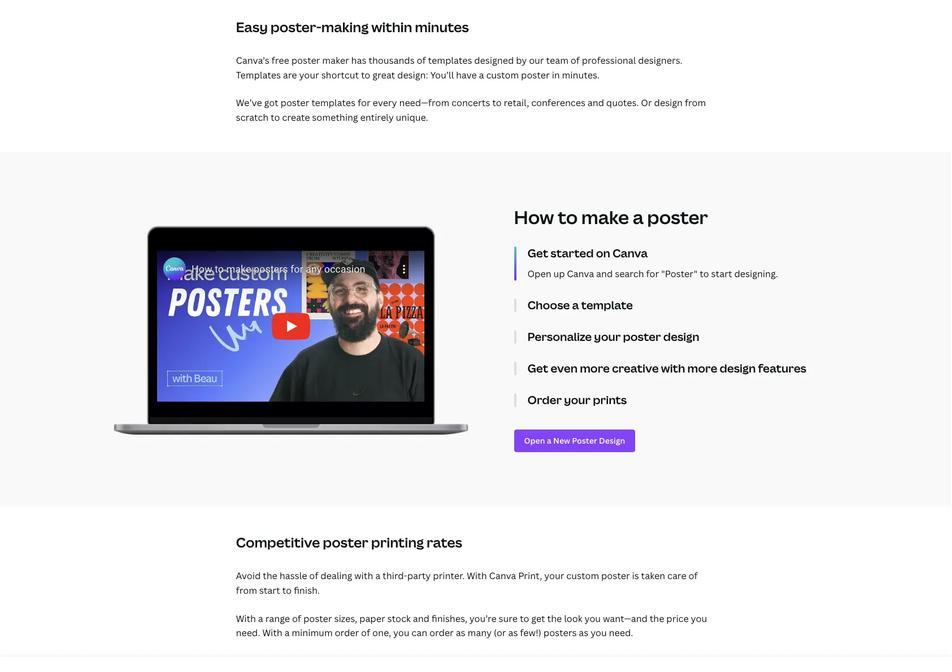 Task type: describe. For each thing, give the bounding box(es) containing it.
open up canva and search for "poster" to start designing.
[[527, 268, 778, 280]]

0 vertical spatial canva
[[613, 246, 648, 261]]

1 horizontal spatial the
[[547, 613, 562, 625]]

choose
[[527, 298, 570, 313]]

look
[[564, 613, 582, 625]]

of up design: on the top of the page
[[417, 54, 426, 67]]

the inside avoid the hassle of dealing with a third-party printer. with canva print, your custom poster is taken care of from start to finish.
[[263, 570, 277, 583]]

avoid
[[236, 570, 261, 583]]

concerts
[[452, 97, 490, 109]]

1 order from the left
[[335, 627, 359, 640]]

to right the "poster"
[[700, 268, 709, 280]]

free
[[272, 54, 289, 67]]

shortcut
[[321, 69, 359, 81]]

sizes,
[[334, 613, 357, 625]]

search
[[615, 268, 644, 280]]

minimum
[[292, 627, 333, 640]]

care
[[667, 570, 686, 583]]

many
[[468, 627, 492, 640]]

finishes,
[[432, 613, 467, 625]]

third-
[[383, 570, 407, 583]]

1 as from the left
[[456, 627, 465, 640]]

is
[[632, 570, 639, 583]]

competitive poster printing rates
[[236, 534, 462, 552]]

you right look
[[585, 613, 601, 625]]

minutes.
[[562, 69, 599, 81]]

with inside avoid the hassle of dealing with a third-party printer. with canva print, your custom poster is taken care of from start to finish.
[[354, 570, 373, 583]]

posters
[[543, 627, 577, 640]]

hassle
[[280, 570, 307, 583]]

scratch
[[236, 111, 268, 124]]

something
[[312, 111, 358, 124]]

0 vertical spatial start
[[711, 268, 732, 280]]

to inside with a range of poster sizes, paper stock and finishes, you're sure to get the look you want—and the price you need. with a minimum order of one, you can order as many (or as few!) posters as you need.
[[520, 613, 529, 625]]

design inside we've got poster templates for every need—from concerts to retail, conferences and quotes. or design from scratch to create something entirely unique.
[[654, 97, 683, 109]]

every
[[373, 97, 397, 109]]

you right price
[[691, 613, 707, 625]]

of right care in the bottom right of the page
[[689, 570, 698, 583]]

even
[[551, 361, 578, 377]]

poster up get started on canva dropdown button
[[647, 205, 708, 230]]

have
[[456, 69, 477, 81]]

you down want—and
[[591, 627, 607, 640]]

1 vertical spatial and
[[596, 268, 613, 280]]

order your prints
[[527, 393, 627, 408]]

2 vertical spatial with
[[262, 627, 282, 640]]

thousands
[[369, 54, 415, 67]]

from inside we've got poster templates for every need—from concerts to retail, conferences and quotes. or design from scratch to create something entirely unique.
[[685, 97, 706, 109]]

minutes
[[415, 17, 469, 36]]

order
[[527, 393, 562, 408]]

in
[[552, 69, 560, 81]]

templates inside canva's free poster maker has thousands of templates designed by our team of professional designers. templates are your shortcut to great design: you'll have a custom poster in minutes.
[[428, 54, 472, 67]]

1 vertical spatial with
[[236, 613, 256, 625]]

design:
[[397, 69, 428, 81]]

team
[[546, 54, 568, 67]]

template
[[581, 298, 633, 313]]

3 as from the left
[[579, 627, 588, 640]]

we've got poster templates for every need—from concerts to retail, conferences and quotes. or design from scratch to create something entirely unique.
[[236, 97, 706, 124]]

sure
[[499, 613, 518, 625]]

for inside we've got poster templates for every need—from concerts to retail, conferences and quotes. or design from scratch to create something entirely unique.
[[358, 97, 370, 109]]

making
[[321, 17, 369, 36]]

a left range
[[258, 613, 263, 625]]

avoid the hassle of dealing with a third-party printer. with canva print, your custom poster is taken care of from start to finish.
[[236, 570, 698, 597]]

canva's
[[236, 54, 269, 67]]

create
[[282, 111, 310, 124]]

choose a template button
[[527, 298, 838, 313]]

entirely
[[360, 111, 394, 124]]

one,
[[372, 627, 391, 640]]

choose a template
[[527, 298, 633, 313]]

stock
[[387, 613, 411, 625]]

poster up creative
[[623, 330, 661, 345]]

you're
[[469, 613, 497, 625]]

printer.
[[433, 570, 465, 583]]

paper
[[359, 613, 385, 625]]

1 horizontal spatial for
[[646, 268, 659, 280]]

canva inside avoid the hassle of dealing with a third-party printer. with canva print, your custom poster is taken care of from start to finish.
[[489, 570, 516, 583]]

0 vertical spatial with
[[661, 361, 685, 377]]

of down paper
[[361, 627, 370, 640]]

with a range of poster sizes, paper stock and finishes, you're sure to get the look you want—and the price you need. with a minimum order of one, you can order as many (or as few!) posters as you need.
[[236, 613, 707, 640]]

get even more creative with more design features
[[527, 361, 806, 377]]

dealing
[[321, 570, 352, 583]]

to inside avoid the hassle of dealing with a third-party printer. with canva print, your custom poster is taken care of from start to finish.
[[282, 585, 292, 597]]

poster-
[[271, 17, 321, 36]]

a down range
[[285, 627, 290, 640]]

retail,
[[504, 97, 529, 109]]

to down the got
[[271, 111, 280, 124]]

to left retail,
[[492, 97, 502, 109]]

(or
[[494, 627, 506, 640]]

printing
[[371, 534, 424, 552]]

your left prints
[[564, 393, 591, 408]]

how to make a poster
[[514, 205, 708, 230]]

print,
[[518, 570, 542, 583]]

order your prints button
[[527, 393, 838, 408]]

your down template
[[594, 330, 621, 345]]

how
[[514, 205, 554, 230]]

2 more from the left
[[687, 361, 717, 377]]

quotes.
[[606, 97, 639, 109]]

a inside avoid the hassle of dealing with a third-party printer. with canva print, your custom poster is taken care of from start to finish.
[[375, 570, 380, 583]]

conferences
[[531, 97, 585, 109]]

easy
[[236, 17, 268, 36]]

poster inside we've got poster templates for every need—from concerts to retail, conferences and quotes. or design from scratch to create something entirely unique.
[[281, 97, 309, 109]]

you down the stock
[[393, 627, 409, 640]]

designing.
[[734, 268, 778, 280]]

2 as from the left
[[508, 627, 518, 640]]

of up minutes.
[[571, 54, 580, 67]]

to right how
[[558, 205, 578, 230]]

are
[[283, 69, 297, 81]]

few!)
[[520, 627, 541, 640]]

we've
[[236, 97, 262, 109]]



Task type: locate. For each thing, give the bounding box(es) containing it.
get up open
[[527, 246, 548, 261]]

personalize
[[527, 330, 592, 345]]

as right '(or' on the right of page
[[508, 627, 518, 640]]

personalize your poster design
[[527, 330, 699, 345]]

2 get from the top
[[527, 361, 548, 377]]

0 horizontal spatial as
[[456, 627, 465, 640]]

range
[[265, 613, 290, 625]]

for up entirely
[[358, 97, 370, 109]]

the
[[263, 570, 277, 583], [547, 613, 562, 625], [650, 613, 664, 625]]

get
[[531, 613, 545, 625]]

our
[[529, 54, 544, 67]]

designed
[[474, 54, 514, 67]]

start down avoid
[[259, 585, 280, 597]]

get started on canva button
[[527, 246, 838, 261]]

0 horizontal spatial with
[[236, 613, 256, 625]]

on
[[596, 246, 610, 261]]

0 horizontal spatial for
[[358, 97, 370, 109]]

1 vertical spatial for
[[646, 268, 659, 280]]

canva left print,
[[489, 570, 516, 583]]

creative
[[612, 361, 659, 377]]

you
[[585, 613, 601, 625], [691, 613, 707, 625], [393, 627, 409, 640], [591, 627, 607, 640]]

0 horizontal spatial need.
[[236, 627, 260, 640]]

as down look
[[579, 627, 588, 640]]

poster up dealing
[[323, 534, 368, 552]]

with down range
[[262, 627, 282, 640]]

start inside avoid the hassle of dealing with a third-party printer. with canva print, your custom poster is taken care of from start to finish.
[[259, 585, 280, 597]]

poster inside avoid the hassle of dealing with a third-party printer. with canva print, your custom poster is taken care of from start to finish.
[[601, 570, 630, 583]]

custom
[[486, 69, 519, 81], [566, 570, 599, 583]]

from right the or
[[685, 97, 706, 109]]

to down hassle
[[282, 585, 292, 597]]

to
[[361, 69, 370, 81], [492, 97, 502, 109], [271, 111, 280, 124], [558, 205, 578, 230], [700, 268, 709, 280], [282, 585, 292, 597], [520, 613, 529, 625]]

custom down designed in the top of the page
[[486, 69, 519, 81]]

as down finishes, in the left of the page
[[456, 627, 465, 640]]

1 vertical spatial get
[[527, 361, 548, 377]]

by
[[516, 54, 527, 67]]

1 horizontal spatial canva
[[567, 268, 594, 280]]

a right make
[[633, 205, 644, 230]]

2 horizontal spatial with
[[467, 570, 487, 583]]

1 vertical spatial templates
[[311, 97, 355, 109]]

with up order your prints dropdown button
[[661, 361, 685, 377]]

finish.
[[294, 585, 320, 597]]

your right are
[[299, 69, 319, 81]]

custom up look
[[566, 570, 599, 583]]

order down sizes,
[[335, 627, 359, 640]]

poster down our
[[521, 69, 550, 81]]

to inside canva's free poster maker has thousands of templates designed by our team of professional designers. templates are your shortcut to great design: you'll have a custom poster in minutes.
[[361, 69, 370, 81]]

prints
[[593, 393, 627, 408]]

from inside avoid the hassle of dealing with a third-party printer. with canva print, your custom poster is taken care of from start to finish.
[[236, 585, 257, 597]]

0 vertical spatial from
[[685, 97, 706, 109]]

and inside with a range of poster sizes, paper stock and finishes, you're sure to get the look you want—and the price you need. with a minimum order of one, you can order as many (or as few!) posters as you need.
[[413, 613, 429, 625]]

1 more from the left
[[580, 361, 610, 377]]

0 horizontal spatial more
[[580, 361, 610, 377]]

1 need. from the left
[[236, 627, 260, 640]]

with right printer.
[[467, 570, 487, 583]]

as
[[456, 627, 465, 640], [508, 627, 518, 640], [579, 627, 588, 640]]

0 vertical spatial get
[[527, 246, 548, 261]]

competitive
[[236, 534, 320, 552]]

0 horizontal spatial templates
[[311, 97, 355, 109]]

1 vertical spatial custom
[[566, 570, 599, 583]]

poster up are
[[291, 54, 320, 67]]

maker
[[322, 54, 349, 67]]

0 horizontal spatial the
[[263, 570, 277, 583]]

0 vertical spatial and
[[588, 97, 604, 109]]

get started on canva
[[527, 246, 648, 261]]

great
[[372, 69, 395, 81]]

custom inside canva's free poster maker has thousands of templates designed by our team of professional designers. templates are your shortcut to great design: you'll have a custom poster in minutes.
[[486, 69, 519, 81]]

2 vertical spatial design
[[720, 361, 756, 377]]

0 horizontal spatial custom
[[486, 69, 519, 81]]

canva
[[613, 246, 648, 261], [567, 268, 594, 280], [489, 570, 516, 583]]

2 vertical spatial canva
[[489, 570, 516, 583]]

unique.
[[396, 111, 428, 124]]

1 vertical spatial with
[[354, 570, 373, 583]]

templates up something
[[311, 97, 355, 109]]

your inside canva's free poster maker has thousands of templates designed by our team of professional designers. templates are your shortcut to great design: you'll have a custom poster in minutes.
[[299, 69, 319, 81]]

professional
[[582, 54, 636, 67]]

1 vertical spatial canva
[[567, 268, 594, 280]]

0 horizontal spatial canva
[[489, 570, 516, 583]]

2 horizontal spatial the
[[650, 613, 664, 625]]

0 vertical spatial with
[[467, 570, 487, 583]]

more right 'even'
[[580, 361, 610, 377]]

got
[[264, 97, 278, 109]]

1 horizontal spatial as
[[508, 627, 518, 640]]

and up can
[[413, 613, 429, 625]]

2 horizontal spatial canva
[[613, 246, 648, 261]]

1 horizontal spatial templates
[[428, 54, 472, 67]]

1 horizontal spatial with
[[262, 627, 282, 640]]

started
[[551, 246, 594, 261]]

order
[[335, 627, 359, 640], [429, 627, 454, 640]]

open
[[527, 268, 551, 280]]

design left features
[[720, 361, 756, 377]]

1 vertical spatial from
[[236, 585, 257, 597]]

within
[[371, 17, 412, 36]]

for
[[358, 97, 370, 109], [646, 268, 659, 280]]

1 horizontal spatial start
[[711, 268, 732, 280]]

0 horizontal spatial with
[[354, 570, 373, 583]]

0 vertical spatial templates
[[428, 54, 472, 67]]

2 vertical spatial and
[[413, 613, 429, 625]]

start
[[711, 268, 732, 280], [259, 585, 280, 597]]

0 horizontal spatial from
[[236, 585, 257, 597]]

1 vertical spatial design
[[663, 330, 699, 345]]

and inside we've got poster templates for every need—from concerts to retail, conferences and quotes. or design from scratch to create something entirely unique.
[[588, 97, 604, 109]]

templates up 'you'll'
[[428, 54, 472, 67]]

and
[[588, 97, 604, 109], [596, 268, 613, 280], [413, 613, 429, 625]]

your inside avoid the hassle of dealing with a third-party printer. with canva print, your custom poster is taken care of from start to finish.
[[544, 570, 564, 583]]

start left designing.
[[711, 268, 732, 280]]

of
[[417, 54, 426, 67], [571, 54, 580, 67], [309, 570, 318, 583], [689, 570, 698, 583], [292, 613, 301, 625], [361, 627, 370, 640]]

want—and
[[603, 613, 648, 625]]

design right the or
[[654, 97, 683, 109]]

1 horizontal spatial custom
[[566, 570, 599, 583]]

a left third-
[[375, 570, 380, 583]]

poster left is
[[601, 570, 630, 583]]

poster up the minimum
[[303, 613, 332, 625]]

templates
[[236, 69, 281, 81]]

order down finishes, in the left of the page
[[429, 627, 454, 640]]

canva's free poster maker has thousands of templates designed by our team of professional designers. templates are your shortcut to great design: you'll have a custom poster in minutes.
[[236, 54, 682, 81]]

of up finish.
[[309, 570, 318, 583]]

party
[[407, 570, 431, 583]]

to down has
[[361, 69, 370, 81]]

rates
[[427, 534, 462, 552]]

with left range
[[236, 613, 256, 625]]

get even more creative with more design features button
[[527, 361, 838, 377]]

0 horizontal spatial order
[[335, 627, 359, 640]]

need—from
[[399, 97, 449, 109]]

with inside avoid the hassle of dealing with a third-party printer. with canva print, your custom poster is taken care of from start to finish.
[[467, 570, 487, 583]]

1 horizontal spatial from
[[685, 97, 706, 109]]

with right dealing
[[354, 570, 373, 583]]

1 get from the top
[[527, 246, 548, 261]]

get for get started on canva
[[527, 246, 548, 261]]

and down on
[[596, 268, 613, 280]]

your right print,
[[544, 570, 564, 583]]

easy poster-making within minutes
[[236, 17, 469, 36]]

"poster"
[[661, 268, 698, 280]]

templates
[[428, 54, 472, 67], [311, 97, 355, 109]]

1 horizontal spatial need.
[[609, 627, 633, 640]]

a right choose
[[572, 298, 579, 313]]

price
[[666, 613, 689, 625]]

up
[[553, 268, 565, 280]]

get
[[527, 246, 548, 261], [527, 361, 548, 377]]

poster up create
[[281, 97, 309, 109]]

canva right 'up'
[[567, 268, 594, 280]]

0 vertical spatial custom
[[486, 69, 519, 81]]

1 horizontal spatial order
[[429, 627, 454, 640]]

the up the posters
[[547, 613, 562, 625]]

or
[[641, 97, 652, 109]]

you'll
[[430, 69, 454, 81]]

canva up search
[[613, 246, 648, 261]]

the right avoid
[[263, 570, 277, 583]]

from down avoid
[[236, 585, 257, 597]]

has
[[351, 54, 366, 67]]

get for get even more creative with more design features
[[527, 361, 548, 377]]

your
[[299, 69, 319, 81], [594, 330, 621, 345], [564, 393, 591, 408], [544, 570, 564, 583]]

1 horizontal spatial more
[[687, 361, 717, 377]]

templates inside we've got poster templates for every need—from concerts to retail, conferences and quotes. or design from scratch to create something entirely unique.
[[311, 97, 355, 109]]

0 vertical spatial design
[[654, 97, 683, 109]]

a right have
[[479, 69, 484, 81]]

design
[[654, 97, 683, 109], [663, 330, 699, 345], [720, 361, 756, 377]]

1 vertical spatial start
[[259, 585, 280, 597]]

poster inside with a range of poster sizes, paper stock and finishes, you're sure to get the look you want—and the price you need. with a minimum order of one, you can order as many (or as few!) posters as you need.
[[303, 613, 332, 625]]

0 horizontal spatial start
[[259, 585, 280, 597]]

taken
[[641, 570, 665, 583]]

of right range
[[292, 613, 301, 625]]

from
[[685, 97, 706, 109], [236, 585, 257, 597]]

custom inside avoid the hassle of dealing with a third-party printer. with canva print, your custom poster is taken care of from start to finish.
[[566, 570, 599, 583]]

for right search
[[646, 268, 659, 280]]

features
[[758, 361, 806, 377]]

make
[[581, 205, 629, 230]]

more down personalize your poster design dropdown button
[[687, 361, 717, 377]]

1 horizontal spatial with
[[661, 361, 685, 377]]

2 need. from the left
[[609, 627, 633, 640]]

design up get even more creative with more design features dropdown button
[[663, 330, 699, 345]]

to left get
[[520, 613, 529, 625]]

get left 'even'
[[527, 361, 548, 377]]

and left quotes.
[[588, 97, 604, 109]]

0 vertical spatial for
[[358, 97, 370, 109]]

designers.
[[638, 54, 682, 67]]

can
[[412, 627, 427, 640]]

personalize your poster design button
[[527, 330, 838, 345]]

the left price
[[650, 613, 664, 625]]

need.
[[236, 627, 260, 640], [609, 627, 633, 640]]

2 order from the left
[[429, 627, 454, 640]]

2 horizontal spatial as
[[579, 627, 588, 640]]

a inside canva's free poster maker has thousands of templates designed by our team of professional designers. templates are your shortcut to great design: you'll have a custom poster in minutes.
[[479, 69, 484, 81]]



Task type: vqa. For each thing, say whether or not it's contained in the screenshot.
poster inside the WITH A RANGE OF POSTER SIZES, PAPER STOCK AND FINISHES, YOU'RE SURE TO GET THE LOOK YOU WANT—AND THE PRICE YOU NEED. WITH A MINIMUM ORDER OF ONE, YOU CAN ORDER AS MANY (OR AS FEW!) POSTERS AS YOU NEED.
yes



